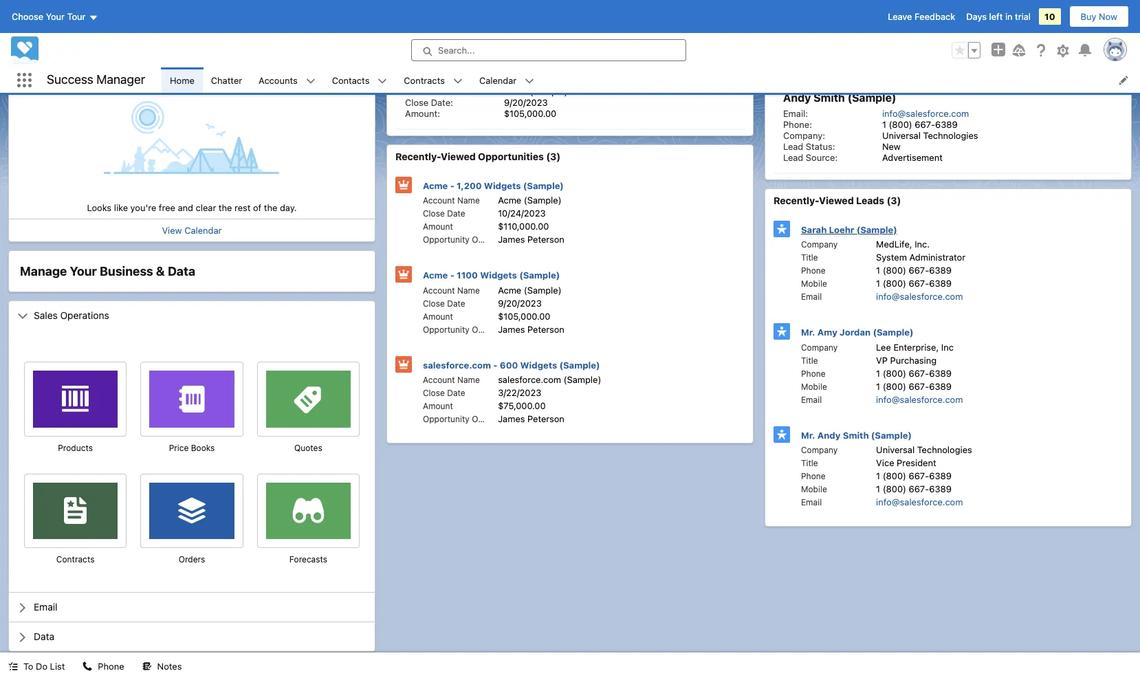 Task type: vqa. For each thing, say whether or not it's contained in the screenshot.


Task type: locate. For each thing, give the bounding box(es) containing it.
2 date: from the top
[[431, 97, 453, 108]]

2 owner from the top
[[472, 324, 497, 335]]

0 vertical spatial $110,000.00
[[504, 36, 555, 47]]

1 close date: from the top
[[405, 25, 453, 36]]

0 horizontal spatial the
[[219, 202, 232, 213]]

leave
[[888, 11, 912, 22]]

account name for 600
[[423, 375, 480, 385]]

3 peterson from the top
[[528, 413, 565, 424]]

amount: down the account name:
[[405, 108, 440, 119]]

2 vertical spatial amount
[[423, 401, 453, 411]]

owner up salesforce.com - 600 widgets (sample)
[[472, 324, 497, 335]]

0 horizontal spatial calendar
[[184, 225, 222, 236]]

667-
[[915, 25, 935, 36], [915, 119, 935, 130], [909, 265, 929, 276], [909, 278, 929, 289], [909, 368, 929, 379], [909, 381, 929, 392], [909, 470, 929, 481], [909, 484, 929, 495]]

home
[[170, 75, 195, 86]]

&
[[156, 264, 165, 279]]

text default image inside phone button
[[83, 662, 92, 672]]

amount for salesforce.com - 600 widgets (sample)
[[423, 401, 453, 411]]

3 name from the top
[[457, 375, 480, 385]]

today's events
[[17, 83, 89, 95]]

name for 1,200
[[457, 195, 480, 206]]

and right the free
[[178, 202, 193, 213]]

lead
[[783, 141, 804, 152], [783, 152, 804, 163]]

1 title from the top
[[801, 252, 818, 263]]

buy now
[[1081, 11, 1118, 22]]

standard pricebook2 image
[[169, 371, 214, 422]]

(3) right opportunities
[[546, 151, 561, 162]]

company for andy
[[801, 445, 838, 455]]

nothing
[[73, 29, 106, 40]]

9/20/2023 for account name
[[498, 297, 542, 308]]

0 vertical spatial recently-
[[395, 151, 441, 162]]

3 account name from the top
[[423, 375, 480, 385]]

1 lead from the top
[[783, 141, 804, 152]]

title down the mr. andy smith (sample)
[[801, 458, 818, 468]]

standard forecasting3 image
[[286, 483, 331, 533]]

0 vertical spatial peterson
[[528, 234, 565, 245]]

viewed up loehr
[[819, 195, 854, 206]]

0 vertical spatial your
[[46, 11, 65, 22]]

data up the to do list
[[34, 631, 54, 643]]

phone down the mr. andy smith (sample)
[[801, 471, 826, 481]]

universal technologies for company
[[876, 444, 972, 455]]

orders
[[179, 554, 205, 565]]

company for loehr
[[801, 239, 838, 250]]

0 vertical spatial 9/20/2023
[[504, 97, 548, 108]]

phone inside button
[[98, 661, 124, 672]]

3 amount from the top
[[423, 401, 453, 411]]

1 vertical spatial title
[[801, 355, 818, 366]]

info@salesforce.com link
[[882, 14, 969, 25], [882, 108, 969, 119], [876, 291, 963, 302], [876, 394, 963, 405], [876, 497, 963, 508]]

status:
[[806, 141, 835, 152]]

0 vertical spatial lee
[[882, 36, 897, 47]]

0 vertical spatial 1100
[[446, 69, 471, 82]]

accounts
[[259, 75, 298, 86]]

1 phone: from the top
[[783, 25, 812, 36]]

amount: up contracts link
[[405, 36, 440, 47]]

1 date from the top
[[447, 208, 465, 219]]

0 vertical spatial (3)
[[546, 151, 561, 162]]

account name for 1100
[[423, 285, 480, 295]]

mobile
[[801, 279, 827, 289], [801, 381, 827, 392], [801, 484, 827, 495]]

0 vertical spatial amount:
[[405, 36, 440, 47]]

acme - 1100 widgets (sample) for account name
[[423, 270, 560, 281]]

free
[[159, 202, 175, 213]]

2 vertical spatial close date
[[423, 388, 465, 398]]

james for $75,000.00
[[498, 413, 525, 424]]

2 close date: from the top
[[405, 97, 453, 108]]

$110,000.00 up calendar list item
[[504, 36, 555, 47]]

date: up search...
[[431, 25, 453, 36]]

accounts link
[[250, 67, 306, 93]]

close date: down contracts list item
[[405, 97, 453, 108]]

account name:
[[405, 86, 469, 97]]

0 vertical spatial $105,000.00
[[504, 108, 557, 119]]

2 amount from the top
[[423, 311, 453, 322]]

text default image right accounts
[[306, 76, 316, 86]]

1 vertical spatial owner
[[472, 324, 497, 335]]

0 vertical spatial mobile
[[801, 279, 827, 289]]

choose
[[12, 11, 43, 22]]

universal technologies up president
[[876, 444, 972, 455]]

james down $75,000.00 at bottom left
[[498, 413, 525, 424]]

2 vertical spatial title
[[801, 458, 818, 468]]

date: down contracts list item
[[431, 97, 453, 108]]

(sample)
[[521, 69, 570, 82], [530, 86, 568, 97], [848, 91, 897, 104], [523, 180, 564, 191], [524, 195, 562, 206], [857, 224, 897, 235], [519, 270, 560, 281], [524, 284, 562, 295], [873, 327, 914, 338], [560, 359, 600, 370], [564, 374, 601, 385], [871, 430, 912, 441]]

3 james from the top
[[498, 413, 525, 424]]

your for choose
[[46, 11, 65, 22]]

1 peterson from the top
[[528, 234, 565, 245]]

0 horizontal spatial your
[[46, 11, 65, 22]]

1100
[[446, 69, 471, 82], [457, 270, 478, 281]]

amount: for $110,000.00
[[405, 36, 440, 47]]

0 vertical spatial data
[[168, 264, 195, 279]]

1 vertical spatial close date:
[[405, 97, 453, 108]]

2 name from the top
[[457, 285, 480, 295]]

phone left notes button
[[98, 661, 124, 672]]

vice
[[876, 457, 895, 468]]

and
[[220, 29, 235, 40], [178, 202, 193, 213]]

close date for acme - 1100 widgets (sample)
[[423, 298, 465, 308]]

the
[[219, 202, 232, 213], [264, 202, 277, 213]]

9/20/2023 up salesforce.com - 600 widgets (sample)
[[498, 297, 542, 308]]

2 vertical spatial peterson
[[528, 413, 565, 424]]

0 vertical spatial universal
[[882, 130, 921, 141]]

1 mobile from the top
[[801, 279, 827, 289]]

0 horizontal spatial viewed
[[441, 151, 476, 162]]

1 close date from the top
[[423, 208, 465, 219]]

$110,000.00 down acme - 1,200 widgets (sample)
[[498, 221, 549, 232]]

opportunity for $75,000.00
[[423, 414, 470, 424]]

600
[[500, 359, 518, 370]]

3 opportunity from the top
[[423, 414, 470, 424]]

0 horizontal spatial data
[[34, 631, 54, 643]]

2 vertical spatial opportunity
[[423, 414, 470, 424]]

lee enterprise, inc down leave feedback
[[882, 36, 960, 47]]

buy now button
[[1069, 6, 1129, 28]]

1 horizontal spatial salesforce.com
[[498, 374, 561, 385]]

recently- down the account name:
[[395, 151, 441, 162]]

date
[[447, 208, 465, 219], [447, 298, 465, 308], [447, 388, 465, 398]]

standard quote image
[[286, 371, 331, 422]]

owner for $75,000.00
[[472, 414, 497, 424]]

your right manage
[[70, 264, 97, 279]]

3 opportunity owner james peterson from the top
[[423, 413, 565, 424]]

company: up lead source:
[[783, 130, 825, 141]]

text default image up to on the left of the page
[[17, 632, 28, 643]]

1 date: from the top
[[431, 25, 453, 36]]

lee enterprise, inc for company
[[876, 342, 954, 353]]

list
[[162, 67, 1140, 93]]

days
[[967, 11, 987, 22]]

0 vertical spatial universal technologies
[[882, 130, 978, 141]]

2 peterson from the top
[[528, 324, 565, 335]]

the left 'rest'
[[219, 202, 232, 213]]

james up salesforce.com - 600 widgets (sample)
[[498, 324, 525, 335]]

andy smith (sample)
[[783, 91, 897, 104]]

$105,000.00 for account name:
[[504, 108, 557, 119]]

phone for amy
[[801, 368, 826, 379]]

close date
[[423, 208, 465, 219], [423, 298, 465, 308], [423, 388, 465, 398]]

calendar down clear
[[184, 225, 222, 236]]

1 vertical spatial (3)
[[887, 195, 901, 206]]

text default image inside the to do list button
[[8, 662, 18, 672]]

group
[[952, 42, 981, 58]]

viewed up 1,200
[[441, 151, 476, 162]]

1 vertical spatial name
[[457, 285, 480, 295]]

system administrator
[[876, 252, 966, 263]]

mobile for amy
[[801, 381, 827, 392]]

list containing home
[[162, 67, 1140, 93]]

text default image up to on the left of the page
[[17, 603, 28, 614]]

leave feedback link
[[888, 11, 956, 22]]

universal technologies up advertisement
[[882, 130, 978, 141]]

9/20/2023 down calendar list item
[[504, 97, 548, 108]]

0 vertical spatial name
[[457, 195, 480, 206]]

1 vertical spatial date
[[447, 298, 465, 308]]

events
[[57, 83, 89, 95]]

title
[[801, 252, 818, 263], [801, 355, 818, 366], [801, 458, 818, 468]]

1 vertical spatial date:
[[431, 97, 453, 108]]

0 vertical spatial james
[[498, 234, 525, 245]]

universal up vice
[[876, 444, 915, 455]]

1 vertical spatial acme - 1100 widgets (sample)
[[423, 270, 560, 281]]

1 horizontal spatial the
[[264, 202, 277, 213]]

1 vertical spatial universal
[[876, 444, 915, 455]]

1 horizontal spatial and
[[220, 29, 235, 40]]

looks like you're free and clear the rest of the day.
[[87, 202, 297, 213]]

contracts down standard contract image
[[56, 554, 95, 565]]

your left tour
[[46, 11, 65, 22]]

2 company: from the top
[[783, 130, 825, 141]]

products
[[58, 443, 93, 453]]

0 vertical spatial date
[[447, 208, 465, 219]]

lead left the status: on the right top of the page
[[783, 141, 804, 152]]

0 vertical spatial title
[[801, 252, 818, 263]]

1 vertical spatial close date
[[423, 298, 465, 308]]

view
[[162, 225, 182, 236]]

close date: up search...
[[405, 25, 453, 36]]

3 company from the top
[[801, 445, 838, 455]]

3 title from the top
[[801, 458, 818, 468]]

0 vertical spatial calendar
[[479, 75, 517, 86]]

text default image left notes
[[142, 662, 152, 672]]

1 (800) 667-6389
[[882, 25, 958, 36], [882, 119, 958, 130], [876, 265, 952, 276], [876, 278, 952, 289], [876, 368, 952, 379], [876, 381, 952, 392], [876, 470, 952, 481], [876, 484, 952, 495]]

2 lead from the top
[[783, 152, 804, 163]]

email for mr. amy jordan (sample)
[[801, 394, 822, 405]]

price
[[169, 443, 189, 453]]

standard order image
[[169, 483, 214, 533]]

to
[[23, 661, 33, 672]]

opportunity owner james peterson up 600 on the left bottom of the page
[[423, 324, 565, 335]]

calendar list item
[[471, 67, 543, 93]]

(3) right leads
[[887, 195, 901, 206]]

2 opportunity from the top
[[423, 324, 470, 335]]

andy
[[783, 91, 811, 104], [818, 430, 841, 441]]

opportunity owner james peterson for $75,000.00
[[423, 413, 565, 424]]

$105,000.00 up salesforce.com - 600 widgets (sample)
[[498, 311, 551, 322]]

2 mr. from the top
[[801, 430, 815, 441]]

1 opportunity owner james peterson from the top
[[423, 234, 565, 245]]

orders button
[[141, 554, 243, 566]]

title down sarah
[[801, 252, 818, 263]]

2 vertical spatial name
[[457, 375, 480, 385]]

company down the mr. andy smith (sample)
[[801, 445, 838, 455]]

text default image inside "data" dropdown button
[[17, 632, 28, 643]]

contracts link
[[396, 67, 453, 93]]

opportunity owner james peterson for $105,000.00
[[423, 324, 565, 335]]

2 mobile from the top
[[801, 381, 827, 392]]

text default image inside accounts list item
[[306, 76, 316, 86]]

forecasts button
[[257, 554, 360, 566]]

lee for company:
[[882, 36, 897, 47]]

mr.
[[801, 327, 815, 338], [801, 430, 815, 441]]

trial
[[1015, 11, 1031, 22]]

data right &
[[168, 264, 195, 279]]

0 vertical spatial account name
[[423, 195, 480, 206]]

1 james from the top
[[498, 234, 525, 245]]

james down acme - 1,200 widgets (sample)
[[498, 234, 525, 245]]

1 vertical spatial mr.
[[801, 430, 815, 441]]

1 vertical spatial calendar
[[184, 225, 222, 236]]

lee down leave
[[882, 36, 897, 47]]

recently- for acme
[[395, 151, 441, 162]]

2 date from the top
[[447, 298, 465, 308]]

peterson for $105,000.00
[[528, 324, 565, 335]]

recently- up sarah
[[774, 195, 819, 206]]

0 vertical spatial acme - 1100 widgets (sample)
[[405, 69, 570, 82]]

widgets
[[474, 69, 518, 82], [484, 180, 521, 191], [480, 270, 517, 281], [520, 359, 557, 370]]

0 vertical spatial and
[[220, 29, 235, 40]]

3 mobile from the top
[[801, 484, 827, 495]]

1 vertical spatial 10/24/2023
[[498, 208, 546, 219]]

owner for $110,000.00
[[472, 235, 497, 245]]

company down sarah
[[801, 239, 838, 250]]

2 phone: from the top
[[783, 119, 812, 130]]

amount for acme - 1100 widgets (sample)
[[423, 311, 453, 322]]

amount for acme - 1,200 widgets (sample)
[[423, 221, 453, 232]]

salesforce.com up 3/22/2023
[[498, 374, 561, 385]]

(3) for andy smith (sample)
[[887, 195, 901, 206]]

technologies up president
[[917, 444, 972, 455]]

technologies for company
[[917, 444, 972, 455]]

10/24/2023 for close date
[[498, 208, 546, 219]]

name for 600
[[457, 375, 480, 385]]

2 vertical spatial account name
[[423, 375, 480, 385]]

success manager
[[47, 72, 145, 87]]

company down amy
[[801, 342, 838, 353]]

title down amy
[[801, 355, 818, 366]]

1 vertical spatial andy
[[818, 430, 841, 441]]

1 vertical spatial account name
[[423, 285, 480, 295]]

0 vertical spatial date:
[[431, 25, 453, 36]]

opportunity for $105,000.00
[[423, 324, 470, 335]]

text default image
[[378, 76, 388, 86], [17, 632, 28, 643], [83, 662, 92, 672]]

0 vertical spatial amount
[[423, 221, 453, 232]]

1 opportunity from the top
[[423, 235, 470, 245]]

0 horizontal spatial salesforce.com
[[423, 359, 491, 370]]

peterson for $110,000.00
[[528, 234, 565, 245]]

lee
[[882, 36, 897, 47], [876, 342, 891, 353]]

text default image up name:
[[453, 76, 463, 86]]

viewed for 1100
[[441, 151, 476, 162]]

owner
[[472, 235, 497, 245], [472, 324, 497, 335], [472, 414, 497, 424]]

title for mr. andy smith (sample)
[[801, 458, 818, 468]]

1 owner from the top
[[472, 235, 497, 245]]

0 vertical spatial enterprise,
[[900, 36, 945, 47]]

1 vertical spatial company
[[801, 342, 838, 353]]

owner down acme - 1,200 widgets (sample)
[[472, 235, 497, 245]]

text default image right contacts
[[378, 76, 388, 86]]

1 vertical spatial universal technologies
[[876, 444, 972, 455]]

text default image left to on the left of the page
[[8, 662, 18, 672]]

lee enterprise, inc up purchasing at the bottom
[[876, 342, 954, 353]]

0 horizontal spatial contracts
[[56, 554, 95, 565]]

data
[[168, 264, 195, 279], [34, 631, 54, 643]]

jordan
[[840, 327, 871, 338]]

$105,000.00 down calendar list item
[[504, 108, 557, 119]]

1 vertical spatial and
[[178, 202, 193, 213]]

date for 1,200
[[447, 208, 465, 219]]

1 horizontal spatial (3)
[[887, 195, 901, 206]]

0 vertical spatial close date:
[[405, 25, 453, 36]]

company for amy
[[801, 342, 838, 353]]

1 horizontal spatial viewed
[[819, 195, 854, 206]]

2 vertical spatial text default image
[[83, 662, 92, 672]]

2 vertical spatial owner
[[472, 414, 497, 424]]

text default image inside the 'contacts' list item
[[378, 76, 388, 86]]

2 james from the top
[[498, 324, 525, 335]]

phone:
[[783, 25, 812, 36], [783, 119, 812, 130]]

text default image left sales
[[17, 311, 28, 322]]

universal up advertisement
[[882, 130, 921, 141]]

0 vertical spatial salesforce.com
[[423, 359, 491, 370]]

10/24/2023 down acme - 1,200 widgets (sample)
[[498, 208, 546, 219]]

owner down salesforce.com - 600 widgets (sample)
[[472, 414, 497, 424]]

name
[[457, 195, 480, 206], [457, 285, 480, 295], [457, 375, 480, 385]]

9/20/2023 for account name:
[[504, 97, 548, 108]]

enterprise, down leave feedback
[[900, 36, 945, 47]]

2 close date from the top
[[423, 298, 465, 308]]

10/24/2023 up search... button
[[504, 25, 552, 36]]

email
[[801, 292, 822, 302], [801, 394, 822, 405], [801, 497, 822, 508], [34, 601, 57, 613]]

amount: for $105,000.00
[[405, 108, 440, 119]]

2 vertical spatial mobile
[[801, 484, 827, 495]]

1 mr. from the top
[[801, 327, 815, 338]]

1 vertical spatial $105,000.00
[[498, 311, 551, 322]]

enterprise, up purchasing at the bottom
[[894, 342, 939, 353]]

lee up vp
[[876, 342, 891, 353]]

your inside popup button
[[46, 11, 65, 22]]

email for sarah loehr (sample)
[[801, 292, 822, 302]]

technologies
[[923, 130, 978, 141], [917, 444, 972, 455]]

lead left source: on the right top of page
[[783, 152, 804, 163]]

mr. for mr. amy jordan (sample)
[[801, 327, 815, 338]]

0 vertical spatial inc
[[948, 36, 960, 47]]

phone
[[801, 266, 826, 276], [801, 368, 826, 379], [801, 471, 826, 481], [98, 661, 124, 672]]

1 name from the top
[[457, 195, 480, 206]]

phone down sarah
[[801, 266, 826, 276]]

vice president
[[876, 457, 937, 468]]

3 owner from the top
[[472, 414, 497, 424]]

1100 for name
[[457, 270, 478, 281]]

3 date from the top
[[447, 388, 465, 398]]

0 vertical spatial viewed
[[441, 151, 476, 162]]

the right of
[[264, 202, 277, 213]]

data inside dropdown button
[[34, 631, 54, 643]]

acme - 1,200 widgets (sample)
[[423, 180, 564, 191]]

you're
[[130, 202, 156, 213]]

text default image right list on the left bottom of the page
[[83, 662, 92, 672]]

2 title from the top
[[801, 355, 818, 366]]

3 close date from the top
[[423, 388, 465, 398]]

close date:
[[405, 25, 453, 36], [405, 97, 453, 108]]

notes button
[[134, 653, 190, 680]]

0 horizontal spatial (3)
[[546, 151, 561, 162]]

salesforce.com
[[423, 359, 491, 370], [498, 374, 561, 385]]

1 vertical spatial contracts
[[56, 554, 95, 565]]

text default image
[[306, 76, 316, 86], [453, 76, 463, 86], [525, 76, 535, 86], [17, 311, 28, 322], [17, 603, 28, 614], [8, 662, 18, 672], [142, 662, 152, 672]]

0 vertical spatial mr.
[[801, 327, 815, 338]]

opportunity owner james peterson down acme - 1,200 widgets (sample)
[[423, 234, 565, 245]]

medlife, inc.
[[876, 239, 930, 250]]

0 horizontal spatial recently-
[[395, 151, 441, 162]]

2 amount: from the top
[[405, 108, 440, 119]]

10/24/2023
[[504, 25, 552, 36], [498, 208, 546, 219]]

phone down amy
[[801, 368, 826, 379]]

and left check
[[220, 29, 235, 40]]

calendar down search... button
[[479, 75, 517, 86]]

1 company from the top
[[801, 239, 838, 250]]

9/20/2023
[[504, 97, 548, 108], [498, 297, 542, 308]]

company
[[801, 239, 838, 250], [801, 342, 838, 353], [801, 445, 838, 455]]

0 vertical spatial company
[[801, 239, 838, 250]]

0 vertical spatial company:
[[783, 36, 825, 47]]

salesforce.com for salesforce.com - 600 widgets (sample)
[[423, 359, 491, 370]]

quotes button
[[257, 442, 360, 454]]

2 vertical spatial opportunity owner james peterson
[[423, 413, 565, 424]]

contracts
[[404, 75, 445, 86], [56, 554, 95, 565]]

technologies for company:
[[923, 130, 978, 141]]

peterson
[[528, 234, 565, 245], [528, 324, 565, 335], [528, 413, 565, 424]]

manage your business & data
[[20, 264, 195, 279]]

2 the from the left
[[264, 202, 277, 213]]

1 vertical spatial amount
[[423, 311, 453, 322]]

salesforce.com left 600 on the left bottom of the page
[[423, 359, 491, 370]]

technologies up advertisement
[[923, 130, 978, 141]]

text default image for phone
[[83, 662, 92, 672]]

amount
[[423, 221, 453, 232], [423, 311, 453, 322], [423, 401, 453, 411]]

$110,000.00 for amount
[[498, 221, 549, 232]]

1 vertical spatial your
[[70, 264, 97, 279]]

0 vertical spatial opportunity owner james peterson
[[423, 234, 565, 245]]

1 vertical spatial lee enterprise, inc
[[876, 342, 954, 353]]

0 vertical spatial technologies
[[923, 130, 978, 141]]

1 horizontal spatial contracts
[[404, 75, 445, 86]]

data button
[[9, 623, 375, 652]]

1 company: from the top
[[783, 36, 825, 47]]

opportunity owner james peterson for $110,000.00
[[423, 234, 565, 245]]

0 vertical spatial phone:
[[783, 25, 812, 36]]

1 amount from the top
[[423, 221, 453, 232]]

1 vertical spatial acme (sample)
[[498, 195, 562, 206]]

1 amount: from the top
[[405, 36, 440, 47]]

2 opportunity owner james peterson from the top
[[423, 324, 565, 335]]

1 account name from the top
[[423, 195, 480, 206]]

in
[[1006, 11, 1013, 22]]

1 vertical spatial mobile
[[801, 381, 827, 392]]

1 vertical spatial enterprise,
[[894, 342, 939, 353]]

2 account name from the top
[[423, 285, 480, 295]]

text default image down search... button
[[525, 76, 535, 86]]

close date for acme - 1,200 widgets (sample)
[[423, 208, 465, 219]]

info@salesforce.com for mr. andy smith (sample)
[[876, 497, 963, 508]]

contracts up the account name:
[[404, 75, 445, 86]]

0 horizontal spatial andy
[[783, 91, 811, 104]]

accounts list item
[[250, 67, 324, 93]]

1 vertical spatial recently-
[[774, 195, 819, 206]]

company:
[[783, 36, 825, 47], [783, 130, 825, 141]]

company: up 'andy smith (sample)'
[[783, 36, 825, 47]]

1 vertical spatial viewed
[[819, 195, 854, 206]]

text default image inside notes button
[[142, 662, 152, 672]]

2 company from the top
[[801, 342, 838, 353]]

sales operations
[[34, 310, 109, 321]]

opportunity owner james peterson down $75,000.00 at bottom left
[[423, 413, 565, 424]]

1 vertical spatial peterson
[[528, 324, 565, 335]]

2 vertical spatial date
[[447, 388, 465, 398]]

company: for lee enterprise, inc
[[783, 36, 825, 47]]

advertisement
[[882, 152, 943, 163]]

enterprise, for company
[[894, 342, 939, 353]]



Task type: describe. For each thing, give the bounding box(es) containing it.
salesforce.com - 600 widgets (sample)
[[423, 359, 600, 370]]

contracts button
[[24, 554, 127, 566]]

3/22/2023
[[498, 387, 542, 398]]

quotes
[[294, 443, 322, 453]]

inc for company:
[[948, 36, 960, 47]]

source:
[[806, 152, 838, 163]]

close date for salesforce.com - 600 widgets (sample)
[[423, 388, 465, 398]]

viewed for (sample)
[[819, 195, 854, 206]]

books
[[191, 443, 215, 453]]

email for mr. andy smith (sample)
[[801, 497, 822, 508]]

success
[[47, 72, 93, 87]]

text default image inside sales operations dropdown button
[[17, 311, 28, 322]]

1 vertical spatial smith
[[843, 430, 869, 441]]

vp
[[876, 355, 888, 366]]

inc for company
[[942, 342, 954, 353]]

text default image inside email dropdown button
[[17, 603, 28, 614]]

choose your tour
[[12, 11, 86, 22]]

today.
[[127, 29, 152, 40]]

looks
[[87, 202, 112, 213]]

sarah
[[801, 224, 827, 235]]

(3) for acme - 1100 widgets (sample)
[[546, 151, 561, 162]]

info@salesforce.com link for sarah loehr (sample)
[[876, 291, 963, 302]]

check
[[238, 29, 263, 40]]

account name for 1,200
[[423, 195, 480, 206]]

mr. amy jordan (sample)
[[801, 327, 914, 338]]

phone for andy
[[801, 471, 826, 481]]

1 horizontal spatial andy
[[818, 430, 841, 441]]

sarah loehr (sample)
[[801, 224, 897, 235]]

contracts inside button
[[56, 554, 95, 565]]

standard product2 image
[[53, 371, 98, 422]]

lead status:
[[783, 141, 835, 152]]

lee enterprise, inc for company:
[[882, 36, 960, 47]]

0 vertical spatial smith
[[814, 91, 845, 104]]

10
[[1045, 11, 1055, 22]]

mr. andy smith (sample)
[[801, 430, 912, 441]]

lee for company
[[876, 342, 891, 353]]

email:
[[783, 108, 808, 119]]

notes
[[157, 661, 182, 672]]

recently- for andy
[[774, 195, 819, 206]]

enterprise, for company:
[[900, 36, 945, 47]]

price books button
[[141, 442, 243, 454]]

phone: for lee enterprise, inc
[[783, 25, 812, 36]]

your for manage
[[70, 264, 97, 279]]

loehr
[[829, 224, 855, 235]]

opportunity for $110,000.00
[[423, 235, 470, 245]]

0 vertical spatial andy
[[783, 91, 811, 104]]

contracts list item
[[396, 67, 471, 93]]

do
[[36, 661, 48, 672]]

10/24/2023 for close date:
[[504, 25, 552, 36]]

james for $110,000.00
[[498, 234, 525, 245]]

universal for company
[[876, 444, 915, 455]]

like
[[114, 202, 128, 213]]

name:
[[442, 86, 469, 97]]

contacts list item
[[324, 67, 396, 93]]

inc.
[[915, 239, 930, 250]]

today's
[[17, 83, 54, 95]]

system
[[876, 252, 907, 263]]

search... button
[[411, 39, 686, 61]]

feedback
[[915, 11, 956, 22]]

text default image inside contracts list item
[[453, 76, 463, 86]]

2 vertical spatial acme (sample)
[[498, 284, 562, 295]]

go-
[[175, 29, 190, 40]]

owner for $105,000.00
[[472, 324, 497, 335]]

chatter
[[211, 75, 242, 86]]

universal for company:
[[882, 130, 921, 141]]

calendar inside list item
[[479, 75, 517, 86]]

salesforce.com (sample)
[[498, 374, 601, 385]]

vp purchasing
[[876, 355, 937, 366]]

list
[[50, 661, 65, 672]]

to do list
[[23, 661, 65, 672]]

leave feedback
[[888, 11, 956, 22]]

date for 1100
[[447, 298, 465, 308]]

mr. for mr. andy smith (sample)
[[801, 430, 815, 441]]

day.
[[280, 202, 297, 213]]

back
[[265, 29, 285, 40]]

standard contract image
[[53, 483, 98, 533]]

lead for lead source:
[[783, 152, 804, 163]]

chatter link
[[203, 67, 250, 93]]

phone button
[[75, 653, 132, 680]]

sales operations button
[[9, 301, 375, 330]]

to do list button
[[0, 653, 73, 680]]

contracts inside list item
[[404, 75, 445, 86]]

tour
[[67, 11, 86, 22]]

date: for 9/20/2023
[[431, 97, 453, 108]]

date: for 10/24/2023
[[431, 25, 453, 36]]

getter,
[[190, 29, 217, 40]]

rest
[[235, 202, 251, 213]]

amy
[[818, 327, 838, 338]]

$110,000.00 for amount:
[[504, 36, 555, 47]]

1 the from the left
[[219, 202, 232, 213]]

1,200
[[457, 180, 482, 191]]

business
[[100, 264, 153, 279]]

now
[[1099, 11, 1118, 22]]

james for $105,000.00
[[498, 324, 525, 335]]

medlife,
[[876, 239, 912, 250]]

info@salesforce.com for sarah loehr (sample)
[[876, 291, 963, 302]]

0 horizontal spatial and
[[178, 202, 193, 213]]

buy
[[1081, 11, 1097, 22]]

president
[[897, 457, 937, 468]]

nothing due today. be a go-getter, and check back soon.
[[73, 29, 310, 40]]

1100 for name:
[[446, 69, 471, 82]]

info@salesforce.com link for mr. andy smith (sample)
[[876, 497, 963, 508]]

date for 600
[[447, 388, 465, 398]]

0 vertical spatial acme (sample)
[[504, 86, 568, 97]]

lead for lead status:
[[783, 141, 804, 152]]

opportunities
[[478, 151, 544, 162]]

of
[[253, 202, 262, 213]]

calendar link
[[471, 67, 525, 93]]

purchasing
[[890, 355, 937, 366]]

close date: for 10/24/2023
[[405, 25, 453, 36]]

company: for universal technologies
[[783, 130, 825, 141]]

peterson for $75,000.00
[[528, 413, 565, 424]]

left
[[989, 11, 1003, 22]]

email inside email dropdown button
[[34, 601, 57, 613]]

salesforce.com for salesforce.com (sample)
[[498, 374, 561, 385]]

phone: for universal technologies
[[783, 119, 812, 130]]

universal technologies for company:
[[882, 130, 978, 141]]

soon.
[[288, 29, 310, 40]]

text default image inside calendar list item
[[525, 76, 535, 86]]

acme - 1100 widgets (sample) for account name:
[[405, 69, 570, 82]]

choose your tour button
[[11, 6, 99, 28]]

info@salesforce.com link for mr. amy jordan (sample)
[[876, 394, 963, 405]]

a
[[168, 29, 173, 40]]

mobile for andy
[[801, 484, 827, 495]]

info@salesforce.com for mr. amy jordan (sample)
[[876, 394, 963, 405]]

administrator
[[910, 252, 966, 263]]

mobile for loehr
[[801, 279, 827, 289]]

phone for loehr
[[801, 266, 826, 276]]

$105,000.00 for account name
[[498, 311, 551, 322]]

email button
[[9, 593, 375, 622]]

$75,000.00
[[498, 400, 546, 411]]

title for mr. amy jordan (sample)
[[801, 355, 818, 366]]

clear
[[196, 202, 216, 213]]

search...
[[438, 45, 475, 56]]

close date: for 9/20/2023
[[405, 97, 453, 108]]

text default image for data
[[17, 632, 28, 643]]

title for sarah loehr (sample)
[[801, 252, 818, 263]]

sales
[[34, 310, 58, 321]]

forecasts
[[289, 554, 327, 565]]

view calendar link
[[162, 225, 222, 236]]

due
[[109, 29, 124, 40]]

lead source:
[[783, 152, 838, 163]]

name for 1100
[[457, 285, 480, 295]]

operations
[[60, 310, 109, 321]]

1 horizontal spatial data
[[168, 264, 195, 279]]

recently-viewed leads (3)
[[774, 195, 901, 206]]

leads
[[856, 195, 885, 206]]

home link
[[162, 67, 203, 93]]



